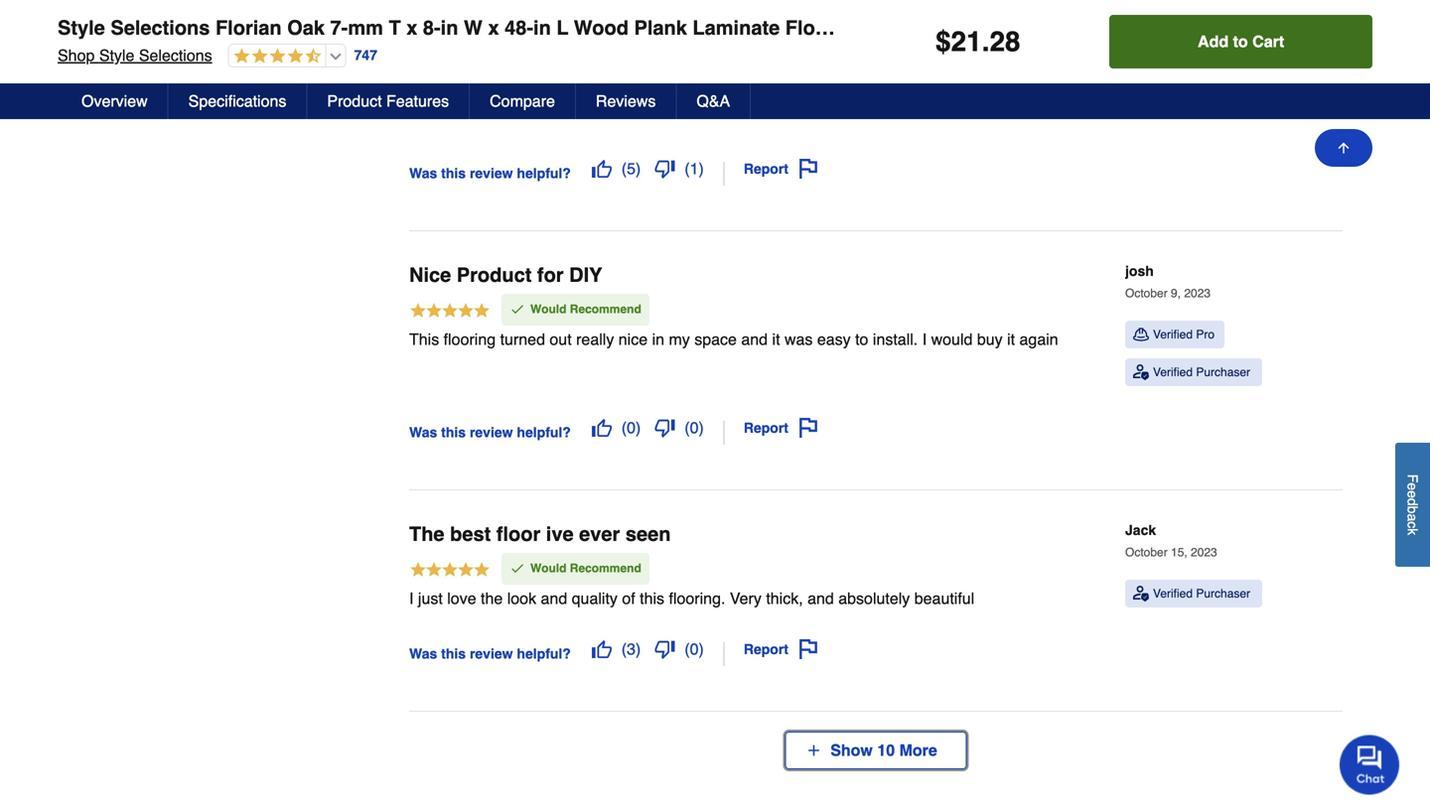 Task type: locate. For each thing, give the bounding box(es) containing it.
2 october from the top
[[1126, 546, 1168, 560]]

october down josh
[[1126, 287, 1168, 301]]

1 vertical spatial was this review helpful?
[[409, 425, 571, 441]]

1 vertical spatial would recommend
[[530, 562, 642, 576]]

3 report button from the top
[[737, 633, 826, 667]]

was for the best floor ive ever seen
[[409, 646, 437, 662]]

0 down my
[[690, 419, 699, 437]]

0 vertical spatial plus image
[[410, 104, 426, 119]]

1 vertical spatial checkmark image
[[510, 561, 526, 577]]

1 vertical spatial flag image
[[799, 418, 819, 438]]

5 stars image up the flooring
[[409, 301, 491, 323]]

1 horizontal spatial plus image
[[806, 743, 822, 759]]

1 vertical spatial i
[[409, 590, 414, 608]]

review down the flooring
[[470, 425, 513, 441]]

this down the flooring
[[441, 425, 466, 441]]

1 horizontal spatial i
[[923, 330, 927, 349]]

1 was from the top
[[409, 165, 437, 181]]

was
[[409, 165, 437, 181], [409, 425, 437, 441], [409, 646, 437, 662]]

and right look
[[541, 590, 567, 608]]

1 vertical spatial verified purchaser icon image
[[1133, 586, 1149, 602]]

t
[[389, 16, 401, 39]]

was this review helpful?
[[409, 165, 571, 181], [409, 425, 571, 441], [409, 646, 571, 662]]

to right 'add'
[[1233, 32, 1248, 51]]

2 horizontal spatial and
[[808, 590, 834, 608]]

0 vertical spatial thumb down image
[[655, 418, 675, 438]]

report button right 1
[[737, 152, 826, 186]]

$ 21 . 28
[[936, 26, 1021, 58]]

this
[[409, 330, 439, 349]]

thumb down image
[[655, 418, 675, 438], [655, 640, 675, 660]]

2 vertical spatial review
[[470, 646, 513, 662]]

it left was
[[772, 330, 780, 349]]

checkmark image up turned
[[510, 301, 526, 317]]

x right t
[[407, 16, 418, 39]]

1 x from the left
[[407, 16, 418, 39]]

it right buy on the right of the page
[[1007, 330, 1015, 349]]

plank
[[634, 16, 687, 39]]

verified purchaser icon image down jack october 15, 2023
[[1133, 586, 1149, 602]]

2023 right 15,
[[1191, 546, 1218, 560]]

1 purchaser from the top
[[1196, 366, 1251, 380]]

1 horizontal spatial it
[[1007, 330, 1015, 349]]

selections
[[111, 16, 210, 39], [139, 46, 212, 65]]

0 horizontal spatial and
[[541, 590, 567, 608]]

2023 inside jack october 15, 2023
[[1191, 546, 1218, 560]]

add to cart
[[1198, 32, 1285, 51]]

would
[[530, 303, 567, 317], [530, 562, 567, 576]]

10
[[878, 742, 895, 760]]

1 vertical spatial report
[[744, 420, 789, 436]]

2 vertical spatial report
[[744, 642, 789, 658]]

this for ( 0 )
[[441, 425, 466, 441]]

product down 747
[[327, 92, 382, 110]]

2 vertical spatial was this review helpful?
[[409, 646, 571, 662]]

2 flag image from the top
[[799, 418, 819, 438]]

to
[[1233, 32, 1248, 51], [855, 330, 869, 349]]

was this review helpful? for product
[[409, 425, 571, 441]]

1 horizontal spatial product
[[457, 264, 532, 287]]

to right easy
[[855, 330, 869, 349]]

2 recommend from the top
[[570, 562, 642, 576]]

to inside button
[[1233, 32, 1248, 51]]

in left my
[[652, 330, 665, 349]]

1 horizontal spatial and
[[741, 330, 768, 349]]

features
[[386, 92, 449, 110]]

product features button
[[307, 83, 470, 119]]

verified purchaser icon image
[[1133, 365, 1149, 381], [1133, 586, 1149, 602]]

1
[[690, 160, 699, 178]]

2 thumb down image from the top
[[655, 640, 675, 660]]

was down read
[[409, 165, 437, 181]]

it
[[772, 330, 780, 349], [1007, 330, 1015, 349]]

0 for nice product for diy
[[690, 419, 699, 437]]

2023 inside josh october 9, 2023
[[1185, 287, 1211, 301]]

verified purchaser down pro
[[1153, 366, 1251, 380]]

plus image left read
[[410, 104, 426, 119]]

3 review from the top
[[470, 646, 513, 662]]

verified right the verified pro icon at top right
[[1153, 328, 1193, 342]]

0 vertical spatial 5 stars image
[[409, 301, 491, 323]]

was down just
[[409, 646, 437, 662]]

1 vertical spatial was
[[409, 425, 437, 441]]

1 5 stars image from the top
[[409, 301, 491, 323]]

report down this flooring turned out really nice in my space and it was easy to install. i would buy it again
[[744, 420, 789, 436]]

1 horizontal spatial to
[[1233, 32, 1248, 51]]

3 report from the top
[[744, 642, 789, 658]]

1 vertical spatial purchaser
[[1196, 587, 1251, 601]]

more
[[477, 102, 515, 120], [900, 742, 938, 760]]

1 vertical spatial thumb down image
[[655, 640, 675, 660]]

1 was this review helpful? from the top
[[409, 165, 571, 181]]

1 vertical spatial review
[[470, 425, 513, 441]]

verified
[[1153, 328, 1193, 342], [1153, 366, 1193, 380], [1153, 587, 1193, 601]]

d
[[1405, 498, 1421, 506]]

0 vertical spatial verified purchaser
[[1153, 366, 1251, 380]]

2023 right 9,
[[1185, 287, 1211, 301]]

verified purchaser icon image down the verified pro icon at top right
[[1133, 365, 1149, 381]]

compare button
[[470, 83, 576, 119]]

( 5 )
[[622, 160, 641, 178]]

0 vertical spatial would
[[530, 303, 567, 317]]

add
[[1198, 32, 1229, 51]]

x
[[407, 16, 418, 39], [488, 16, 499, 39]]

1 vertical spatial verified
[[1153, 366, 1193, 380]]

1 vertical spatial verified purchaser
[[1153, 587, 1251, 601]]

0 down "i just love the look and quality of this flooring. very thick, and absolutely beautiful"
[[690, 641, 699, 659]]

was
[[785, 330, 813, 349]]

1 vertical spatial 5 stars image
[[409, 561, 491, 582]]

1 vertical spatial product
[[457, 264, 532, 287]]

3 was this review helpful? from the top
[[409, 646, 571, 662]]

0 vertical spatial 2023
[[1185, 287, 1211, 301]]

wood
[[574, 16, 629, 39]]

1 horizontal spatial x
[[488, 16, 499, 39]]

this flooring turned out really nice in my space and it was easy to install. i would buy it again
[[409, 330, 1059, 349]]

0 horizontal spatial plus image
[[410, 104, 426, 119]]

in left l
[[534, 16, 551, 39]]

quality
[[572, 590, 618, 608]]

2 checkmark image from the top
[[510, 561, 526, 577]]

3 helpful? from the top
[[517, 646, 571, 662]]

0 horizontal spatial more
[[477, 102, 515, 120]]

helpful? left thumb up image
[[517, 425, 571, 441]]

2 x from the left
[[488, 16, 499, 39]]

2 horizontal spatial in
[[652, 330, 665, 349]]

0 vertical spatial report
[[744, 161, 789, 177]]

2 was this review helpful? from the top
[[409, 425, 571, 441]]

0 vertical spatial flag image
[[799, 159, 819, 179]]

was this review helpful? down the
[[409, 646, 571, 662]]

would for for
[[530, 303, 567, 317]]

0 horizontal spatial it
[[772, 330, 780, 349]]

0 horizontal spatial in
[[441, 16, 458, 39]]

2 purchaser from the top
[[1196, 587, 1251, 601]]

reviews button
[[576, 83, 677, 119]]

flooring
[[786, 16, 865, 39]]

thumb down image right 3
[[655, 640, 675, 660]]

2 helpful? from the top
[[517, 425, 571, 441]]

1 checkmark image from the top
[[510, 301, 526, 317]]

( 0 ) down my
[[685, 419, 704, 437]]

) right thumb up image
[[636, 419, 641, 437]]

review down read more
[[470, 165, 513, 181]]

this
[[441, 165, 466, 181], [441, 425, 466, 441], [640, 590, 665, 608], [441, 646, 466, 662]]

and right space at top
[[741, 330, 768, 349]]

3 flag image from the top
[[799, 640, 819, 660]]

review down the
[[470, 646, 513, 662]]

verified pro icon image
[[1133, 327, 1149, 343]]

recommend up quality
[[570, 562, 642, 576]]

0 horizontal spatial product
[[327, 92, 382, 110]]

flag image
[[799, 159, 819, 179], [799, 418, 819, 438], [799, 640, 819, 660]]

report right 1
[[744, 161, 789, 177]]

1 vertical spatial october
[[1126, 546, 1168, 560]]

in
[[441, 16, 458, 39], [534, 16, 551, 39], [652, 330, 665, 349]]

0 vertical spatial october
[[1126, 287, 1168, 301]]

checkmark image up look
[[510, 561, 526, 577]]

and right thick,
[[808, 590, 834, 608]]

thumb up image left 3
[[592, 640, 612, 660]]

product left for
[[457, 264, 532, 287]]

1 vertical spatial style
[[99, 46, 134, 65]]

read
[[434, 102, 473, 120]]

0 vertical spatial was this review helpful?
[[409, 165, 571, 181]]

verified purchaser down 15,
[[1153, 587, 1251, 601]]

purchaser down pro
[[1196, 366, 1251, 380]]

1 october from the top
[[1126, 287, 1168, 301]]

0 vertical spatial thumb up image
[[592, 159, 612, 179]]

f e e d b a c k
[[1405, 474, 1421, 536]]

0 vertical spatial purchaser
[[1196, 366, 1251, 380]]

0 vertical spatial checkmark image
[[510, 301, 526, 317]]

thumb down image
[[655, 159, 675, 179]]

review for best
[[470, 646, 513, 662]]

report button for the best floor ive ever seen
[[737, 633, 826, 667]]

0 vertical spatial would recommend
[[530, 303, 642, 317]]

1 e from the top
[[1405, 483, 1421, 491]]

would up out
[[530, 303, 567, 317]]

2 report button from the top
[[737, 412, 826, 445]]

2023
[[1185, 287, 1211, 301], [1191, 546, 1218, 560]]

plus image left show
[[806, 743, 822, 759]]

helpful? down compare button
[[517, 165, 571, 181]]

report button
[[737, 152, 826, 186], [737, 412, 826, 445], [737, 633, 826, 667]]

report for the best floor ive ever seen
[[744, 642, 789, 658]]

2 vertical spatial was
[[409, 646, 437, 662]]

1 horizontal spatial more
[[900, 742, 938, 760]]

1 vertical spatial report button
[[737, 412, 826, 445]]

plus image
[[410, 104, 426, 119], [806, 743, 822, 759]]

would recommend up the 'really'
[[530, 303, 642, 317]]

style up shop
[[58, 16, 105, 39]]

in left w
[[441, 16, 458, 39]]

w
[[464, 16, 483, 39]]

report button down thick,
[[737, 633, 826, 667]]

october down 'jack'
[[1126, 546, 1168, 560]]

1 recommend from the top
[[570, 303, 642, 317]]

was this review helpful? down the flooring
[[409, 425, 571, 441]]

0 vertical spatial recommend
[[570, 303, 642, 317]]

(
[[622, 160, 627, 178], [685, 160, 690, 178], [622, 419, 627, 437], [685, 419, 690, 437], [622, 641, 627, 659], [685, 641, 690, 659]]

floor
[[497, 523, 541, 546]]

would down the best floor ive ever seen
[[530, 562, 567, 576]]

checkmark image
[[510, 301, 526, 317], [510, 561, 526, 577]]

0 vertical spatial more
[[477, 102, 515, 120]]

2 vertical spatial helpful?
[[517, 646, 571, 662]]

3 was from the top
[[409, 646, 437, 662]]

helpful? for floor
[[517, 646, 571, 662]]

e up d
[[1405, 483, 1421, 491]]

0 vertical spatial i
[[923, 330, 927, 349]]

would recommend
[[530, 303, 642, 317], [530, 562, 642, 576]]

was this review helpful? down read more
[[409, 165, 571, 181]]

2 review from the top
[[470, 425, 513, 441]]

thumb up image
[[592, 159, 612, 179], [592, 640, 612, 660]]

1 verified purchaser icon image from the top
[[1133, 365, 1149, 381]]

0 vertical spatial review
[[470, 165, 513, 181]]

absolutely
[[839, 590, 910, 608]]

the
[[409, 523, 445, 546]]

48-
[[505, 16, 534, 39]]

$
[[936, 26, 951, 58]]

specifications button
[[169, 83, 307, 119]]

1 thumb up image from the top
[[592, 159, 612, 179]]

thumb down image right thumb up image
[[655, 418, 675, 438]]

2 vertical spatial report button
[[737, 633, 826, 667]]

helpful?
[[517, 165, 571, 181], [517, 425, 571, 441], [517, 646, 571, 662]]

and
[[741, 330, 768, 349], [541, 590, 567, 608], [808, 590, 834, 608]]

review
[[470, 165, 513, 181], [470, 425, 513, 441], [470, 646, 513, 662]]

verified down verified pro
[[1153, 366, 1193, 380]]

purchaser down jack october 15, 2023
[[1196, 587, 1251, 601]]

f
[[1405, 474, 1421, 483]]

was for nice product for diy
[[409, 425, 437, 441]]

1 verified from the top
[[1153, 328, 1193, 342]]

2 verified purchaser from the top
[[1153, 587, 1251, 601]]

5 stars image
[[409, 301, 491, 323], [409, 561, 491, 582]]

( 0 ) for nice product for diy
[[685, 419, 704, 437]]

thumb up image left '( 5 )'
[[592, 159, 612, 179]]

ive
[[546, 523, 574, 546]]

0 vertical spatial report button
[[737, 152, 826, 186]]

show 10 more
[[822, 742, 946, 760]]

arrow up image
[[1336, 140, 1352, 156]]

0 vertical spatial style
[[58, 16, 105, 39]]

selections up 'shop style selections'
[[111, 16, 210, 39]]

0 vertical spatial to
[[1233, 32, 1248, 51]]

0 vertical spatial verified
[[1153, 328, 1193, 342]]

1 vertical spatial helpful?
[[517, 425, 571, 441]]

report button down was
[[737, 412, 826, 445]]

1 vertical spatial 2023
[[1191, 546, 1218, 560]]

turned
[[500, 330, 545, 349]]

flag image for the best floor ive ever seen
[[799, 640, 819, 660]]

october
[[1126, 287, 1168, 301], [1126, 546, 1168, 560]]

e up b at the right bottom of the page
[[1405, 491, 1421, 498]]

thumb up image
[[592, 418, 612, 438]]

x right w
[[488, 16, 499, 39]]

this down read
[[441, 165, 466, 181]]

diy
[[569, 264, 602, 287]]

1 vertical spatial thumb up image
[[592, 640, 612, 660]]

0 vertical spatial was
[[409, 165, 437, 181]]

1 vertical spatial would
[[530, 562, 567, 576]]

0 horizontal spatial to
[[855, 330, 869, 349]]

recommend up the 'really'
[[570, 303, 642, 317]]

2 vertical spatial verified
[[1153, 587, 1193, 601]]

style right shop
[[99, 46, 134, 65]]

( 0 ) for the best floor ive ever seen
[[685, 641, 704, 659]]

5 stars image up love
[[409, 561, 491, 582]]

i
[[923, 330, 927, 349], [409, 590, 414, 608]]

2 was from the top
[[409, 425, 437, 441]]

1 vertical spatial to
[[855, 330, 869, 349]]

report down thick,
[[744, 642, 789, 658]]

again
[[1020, 330, 1059, 349]]

i just love the look and quality of this flooring. very thick, and absolutely beautiful
[[409, 590, 975, 608]]

1 vertical spatial selections
[[139, 46, 212, 65]]

october inside josh october 9, 2023
[[1126, 287, 1168, 301]]

would recommend up quality
[[530, 562, 642, 576]]

( 1 )
[[685, 160, 704, 178]]

1 would recommend from the top
[[530, 303, 642, 317]]

1 vertical spatial recommend
[[570, 562, 642, 576]]

shop
[[58, 46, 95, 65]]

0 vertical spatial product
[[327, 92, 382, 110]]

3 verified from the top
[[1153, 587, 1193, 601]]

) down flooring.
[[699, 641, 704, 659]]

style
[[58, 16, 105, 39], [99, 46, 134, 65]]

checkmark image for for
[[510, 301, 526, 317]]

beautiful
[[915, 590, 975, 608]]

0 vertical spatial selections
[[111, 16, 210, 39]]

josh
[[1126, 263, 1154, 279]]

i left just
[[409, 590, 414, 608]]

more right read
[[477, 102, 515, 120]]

verified purchaser
[[1153, 366, 1251, 380], [1153, 587, 1251, 601]]

1 vertical spatial more
[[900, 742, 938, 760]]

october for josh
[[1126, 287, 1168, 301]]

( 0 ) down "i just love the look and quality of this flooring. very thick, and absolutely beautiful"
[[685, 641, 704, 659]]

0
[[627, 419, 636, 437], [690, 419, 699, 437], [690, 641, 699, 659]]

selections up overview button on the left top of page
[[139, 46, 212, 65]]

2 vertical spatial flag image
[[799, 640, 819, 660]]

verified down 15,
[[1153, 587, 1193, 601]]

october for jack
[[1126, 546, 1168, 560]]

1 would from the top
[[530, 303, 567, 317]]

helpful? down look
[[517, 646, 571, 662]]

space
[[695, 330, 737, 349]]

1 thumb down image from the top
[[655, 418, 675, 438]]

more right 10
[[900, 742, 938, 760]]

0 vertical spatial verified purchaser icon image
[[1133, 365, 1149, 381]]

2 5 stars image from the top
[[409, 561, 491, 582]]

0 vertical spatial helpful?
[[517, 165, 571, 181]]

october inside jack october 15, 2023
[[1126, 546, 1168, 560]]

2 would recommend from the top
[[530, 562, 642, 576]]

i left would
[[923, 330, 927, 349]]

9,
[[1171, 287, 1181, 301]]

add to cart button
[[1110, 15, 1373, 69]]

sq
[[934, 16, 957, 39]]

was down this
[[409, 425, 437, 441]]

2 report from the top
[[744, 420, 789, 436]]

( 0 )
[[622, 419, 641, 437], [685, 419, 704, 437], [685, 641, 704, 659]]

0 horizontal spatial x
[[407, 16, 418, 39]]

2 would from the top
[[530, 562, 567, 576]]

2 thumb up image from the top
[[592, 640, 612, 660]]

this down love
[[441, 646, 466, 662]]



Task type: vqa. For each thing, say whether or not it's contained in the screenshot.
bottommost Ceiling
no



Task type: describe. For each thing, give the bounding box(es) containing it.
of
[[622, 590, 635, 608]]

7-
[[330, 16, 348, 39]]

plus image inside read more button
[[410, 104, 426, 119]]

overview button
[[62, 83, 169, 119]]

laminate
[[693, 16, 780, 39]]

verified pro
[[1153, 328, 1215, 342]]

a
[[1405, 514, 1421, 522]]

would for floor
[[530, 562, 567, 576]]

oak
[[287, 16, 325, 39]]

flag image for nice product for diy
[[799, 418, 819, 438]]

) right thumb down image
[[699, 160, 704, 178]]

.
[[982, 26, 990, 58]]

5 stars image for nice
[[409, 301, 491, 323]]

my
[[669, 330, 690, 349]]

product inside button
[[327, 92, 382, 110]]

specifications
[[188, 92, 287, 110]]

this for ( 5 )
[[441, 165, 466, 181]]

0 right thumb up image
[[627, 419, 636, 437]]

report button for nice product for diy
[[737, 412, 826, 445]]

nice product for diy
[[409, 264, 602, 287]]

b
[[1405, 506, 1421, 514]]

report for nice product for diy
[[744, 420, 789, 436]]

ever
[[579, 523, 620, 546]]

1 horizontal spatial in
[[534, 16, 551, 39]]

best
[[450, 523, 491, 546]]

nice
[[409, 264, 451, 287]]

1 report button from the top
[[737, 152, 826, 186]]

1 it from the left
[[772, 330, 780, 349]]

flooring
[[444, 330, 496, 349]]

purchaser for 2nd "verified purchaser icon" from the bottom
[[1196, 366, 1251, 380]]

cart
[[1253, 32, 1285, 51]]

easy
[[817, 330, 851, 349]]

purchaser for 2nd "verified purchaser icon" from the top of the page
[[1196, 587, 1251, 601]]

2 verified purchaser icon image from the top
[[1133, 586, 1149, 602]]

747
[[354, 47, 378, 63]]

nice
[[619, 330, 648, 349]]

l
[[557, 16, 569, 39]]

for
[[537, 264, 564, 287]]

reviews
[[596, 92, 656, 110]]

) down "i just love the look and quality of this flooring. very thick, and absolutely beautiful"
[[636, 641, 641, 659]]

product features
[[327, 92, 449, 110]]

thumb up image for ( 3 )
[[592, 640, 612, 660]]

read more button
[[409, 96, 516, 127]]

show
[[831, 742, 873, 760]]

this for ( 3 )
[[441, 646, 466, 662]]

2 it from the left
[[1007, 330, 1015, 349]]

review for product
[[470, 425, 513, 441]]

shop style selections
[[58, 46, 212, 65]]

flooring.
[[669, 590, 726, 608]]

was this review helpful? for best
[[409, 646, 571, 662]]

1 review from the top
[[470, 165, 513, 181]]

4.5 stars image
[[229, 48, 322, 66]]

jack october 15, 2023
[[1126, 523, 1218, 560]]

q&a
[[697, 92, 730, 110]]

2 verified from the top
[[1153, 366, 1193, 380]]

8-
[[423, 16, 441, 39]]

pro
[[1196, 328, 1215, 342]]

1 report from the top
[[744, 161, 789, 177]]

ft)
[[962, 16, 982, 39]]

2023 for jack
[[1191, 546, 1218, 560]]

k
[[1405, 529, 1421, 536]]

the
[[481, 590, 503, 608]]

2023 for josh
[[1185, 287, 1211, 301]]

0 for the best floor ive ever seen
[[690, 641, 699, 659]]

josh october 9, 2023
[[1126, 263, 1211, 301]]

1 helpful? from the top
[[517, 165, 571, 181]]

this right of
[[640, 590, 665, 608]]

would
[[931, 330, 973, 349]]

2 e from the top
[[1405, 491, 1421, 498]]

very
[[730, 590, 762, 608]]

15,
[[1171, 546, 1188, 560]]

thick,
[[766, 590, 803, 608]]

3
[[627, 641, 636, 659]]

seen
[[626, 523, 671, 546]]

really
[[576, 330, 614, 349]]

5
[[627, 160, 636, 178]]

chat invite button image
[[1340, 735, 1401, 795]]

28
[[990, 26, 1021, 58]]

read more
[[434, 102, 515, 120]]

jack
[[1126, 523, 1156, 539]]

( 0 ) right thumb up image
[[622, 419, 641, 437]]

checkmark image for floor
[[510, 561, 526, 577]]

0 horizontal spatial i
[[409, 590, 414, 608]]

florian
[[216, 16, 282, 39]]

verified for the best floor ive ever seen
[[1153, 587, 1193, 601]]

thumb up image for ( 5 )
[[592, 159, 612, 179]]

buy
[[977, 330, 1003, 349]]

would recommend for diy
[[530, 303, 642, 317]]

the best floor ive ever seen
[[409, 523, 671, 546]]

) down space at top
[[699, 419, 704, 437]]

1 vertical spatial plus image
[[806, 743, 822, 759]]

more inside button
[[477, 102, 515, 120]]

install.
[[873, 330, 918, 349]]

(23.91-
[[871, 16, 934, 39]]

( 3 )
[[622, 641, 641, 659]]

overview
[[81, 92, 148, 110]]

mm
[[348, 16, 383, 39]]

5 stars image for the
[[409, 561, 491, 582]]

style selections florian oak 7-mm t x 8-in w x 48-in l wood plank laminate flooring (23.91-sq ft)
[[58, 16, 982, 39]]

f e e d b a c k button
[[1396, 443, 1431, 567]]

helpful? for for
[[517, 425, 571, 441]]

recommend for diy
[[570, 303, 642, 317]]

verified for nice product for diy
[[1153, 328, 1193, 342]]

look
[[507, 590, 537, 608]]

1 flag image from the top
[[799, 159, 819, 179]]

recommend for ive
[[570, 562, 642, 576]]

just
[[418, 590, 443, 608]]

would recommend for ive
[[530, 562, 642, 576]]

love
[[447, 590, 476, 608]]

thumb down image for the best floor ive ever seen
[[655, 640, 675, 660]]

) left thumb down image
[[636, 160, 641, 178]]

compare
[[490, 92, 555, 110]]

thumb down image for nice product for diy
[[655, 418, 675, 438]]

1 verified purchaser from the top
[[1153, 366, 1251, 380]]

21
[[951, 26, 982, 58]]



